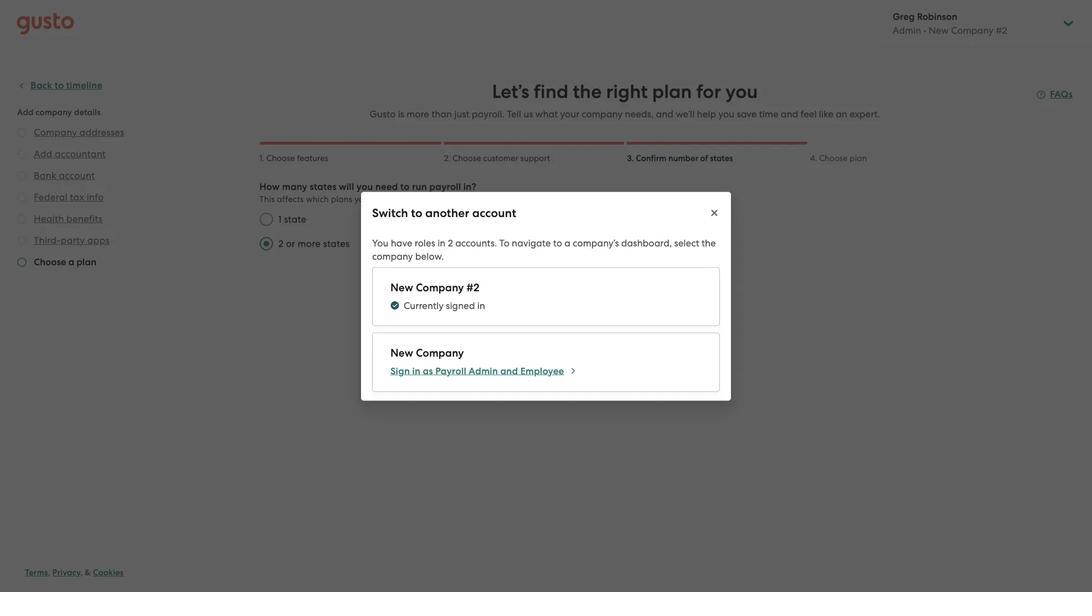Task type: locate. For each thing, give the bounding box(es) containing it.
0 vertical spatial the
[[573, 80, 602, 103]]

, left privacy
[[48, 568, 50, 578]]

new up sign
[[391, 346, 413, 359]]

more right or
[[298, 238, 321, 249]]

this
[[260, 194, 275, 204]]

payroll.
[[472, 109, 505, 120]]

switch
[[372, 206, 408, 220]]

switch to another account
[[372, 206, 517, 220]]

in
[[438, 237, 446, 248], [478, 300, 485, 311], [412, 365, 421, 377]]

, inside the , select the company below.
[[670, 237, 672, 248]]

cookies button
[[93, 566, 124, 580]]

plan up we'll
[[653, 80, 692, 103]]

0 vertical spatial company
[[416, 281, 464, 294]]

sign in as payroll admin and employee
[[391, 365, 564, 377]]

support
[[521, 153, 550, 163]]

to inside how many states will you need to run payroll in? this affects which plans you can use.
[[401, 181, 410, 193]]

plans
[[331, 194, 353, 204]]

1 horizontal spatial plan
[[850, 153, 867, 163]]

company down have
[[372, 250, 413, 262]]

2 vertical spatial in
[[412, 365, 421, 377]]

save
[[737, 109, 757, 120]]

2 horizontal spatial and
[[781, 109, 799, 120]]

more inside let's find the right plan for you gusto is more than just payroll. tell us what your company needs, and we'll help you save time and feel like an expert.
[[407, 109, 429, 120]]

1
[[278, 214, 282, 225]]

0 vertical spatial more
[[407, 109, 429, 120]]

1 vertical spatial to
[[411, 206, 423, 220]]

1 vertical spatial new
[[391, 346, 413, 359]]

0 horizontal spatial and
[[501, 365, 518, 377]]

the right select
[[702, 237, 716, 248]]

the for select
[[702, 237, 716, 248]]

faqs button
[[1037, 88, 1073, 101]]

you right the help
[[719, 109, 735, 120]]

sign
[[391, 365, 410, 377]]

2 horizontal spatial ,
[[670, 237, 672, 248]]

1 state
[[278, 214, 307, 225]]

1 vertical spatial the
[[702, 237, 716, 248]]

2 choose from the left
[[453, 153, 481, 163]]

1 horizontal spatial choose
[[453, 153, 481, 163]]

2 new from the top
[[391, 346, 413, 359]]

1 vertical spatial company
[[372, 250, 413, 262]]

2 horizontal spatial in
[[478, 300, 485, 311]]

dashboard
[[622, 237, 670, 248]]

in down #2
[[478, 300, 485, 311]]

admin
[[469, 365, 498, 377]]

terms link
[[25, 568, 48, 578]]

another
[[425, 206, 470, 220]]

1 vertical spatial plan
[[850, 153, 867, 163]]

1 company from the top
[[416, 281, 464, 294]]

what
[[536, 109, 558, 120]]

many
[[282, 181, 307, 193]]

0 vertical spatial in
[[438, 237, 446, 248]]

the inside the , select the company below.
[[702, 237, 716, 248]]

0 horizontal spatial in
[[412, 365, 421, 377]]

company for new company
[[416, 346, 464, 359]]

to
[[401, 181, 410, 193], [411, 206, 423, 220], [553, 237, 562, 248]]

states left you
[[323, 238, 350, 249]]

the for find
[[573, 80, 602, 103]]

which
[[306, 194, 329, 204]]

1 horizontal spatial company
[[582, 109, 623, 120]]

more
[[407, 109, 429, 120], [298, 238, 321, 249]]

needs,
[[625, 109, 654, 120]]

tell
[[507, 109, 521, 120]]

0 horizontal spatial the
[[573, 80, 602, 103]]

a
[[565, 237, 571, 248]]

choose customer support
[[453, 153, 550, 163]]

payroll
[[436, 365, 467, 377]]

and inside "dialog main content" element
[[501, 365, 518, 377]]

affects
[[277, 194, 304, 204]]

and left we'll
[[656, 109, 674, 120]]

1 vertical spatial in
[[478, 300, 485, 311]]

expert.
[[850, 109, 881, 120]]

0 horizontal spatial plan
[[653, 80, 692, 103]]

is
[[398, 109, 404, 120]]

2 vertical spatial states
[[323, 238, 350, 249]]

0 vertical spatial company
[[582, 109, 623, 120]]

2 horizontal spatial choose
[[820, 153, 848, 163]]

2 or more states
[[278, 238, 350, 249]]

0 horizontal spatial ,
[[48, 568, 50, 578]]

how many states will you need to run payroll in? this affects which plans you can use.
[[260, 181, 477, 204]]

2 company from the top
[[416, 346, 464, 359]]

choose up in?
[[453, 153, 481, 163]]

new
[[391, 281, 413, 294], [391, 346, 413, 359]]

company
[[582, 109, 623, 120], [372, 250, 413, 262]]

the
[[573, 80, 602, 103], [702, 237, 716, 248]]

company inside the , select the company below.
[[372, 250, 413, 262]]

1 horizontal spatial 2
[[448, 237, 453, 248]]

you up save
[[726, 80, 758, 103]]

choose up how
[[267, 153, 295, 163]]

employee
[[521, 365, 564, 377]]

choose
[[267, 153, 295, 163], [453, 153, 481, 163], [820, 153, 848, 163]]

signed
[[446, 300, 475, 311]]

navigate
[[512, 237, 551, 248]]

new for new company
[[391, 346, 413, 359]]

accounts.
[[455, 237, 497, 248]]

plan
[[653, 80, 692, 103], [850, 153, 867, 163]]

confirm number of states
[[636, 153, 733, 163]]

2 horizontal spatial to
[[553, 237, 562, 248]]

states up which
[[310, 181, 337, 193]]

0 vertical spatial states
[[710, 153, 733, 163]]

company right your
[[582, 109, 623, 120]]

than
[[432, 109, 452, 120]]

terms
[[25, 568, 48, 578]]

choose features
[[267, 153, 328, 163]]

1 horizontal spatial more
[[407, 109, 429, 120]]

to left a
[[553, 237, 562, 248]]

to left run
[[401, 181, 410, 193]]

1 vertical spatial company
[[416, 346, 464, 359]]

2
[[448, 237, 453, 248], [278, 238, 284, 249]]

0 horizontal spatial more
[[298, 238, 321, 249]]

plan inside let's find the right plan for you gusto is more than just payroll. tell us what your company needs, and we'll help you save time and feel like an expert.
[[653, 80, 692, 103]]

you
[[726, 80, 758, 103], [719, 109, 735, 120], [357, 181, 373, 193], [355, 194, 369, 204]]

0 horizontal spatial choose
[[267, 153, 295, 163]]

states right of
[[710, 153, 733, 163]]

the up your
[[573, 80, 602, 103]]

2 left or
[[278, 238, 284, 249]]

,
[[670, 237, 672, 248], [48, 568, 50, 578], [80, 568, 83, 578]]

2 vertical spatial to
[[553, 237, 562, 248]]

0 horizontal spatial to
[[401, 181, 410, 193]]

new company
[[391, 346, 464, 359]]

1 horizontal spatial the
[[702, 237, 716, 248]]

states
[[710, 153, 733, 163], [310, 181, 337, 193], [323, 238, 350, 249]]

company
[[416, 281, 464, 294], [416, 346, 464, 359]]

account menu element
[[879, 0, 1076, 47]]

account
[[472, 206, 517, 220]]

the inside let's find the right plan for you gusto is more than just payroll. tell us what your company needs, and we'll help you save time and feel like an expert.
[[573, 80, 602, 103]]

number
[[669, 153, 699, 163]]

company's
[[573, 237, 619, 248]]

and
[[656, 109, 674, 120], [781, 109, 799, 120], [501, 365, 518, 377]]

0 vertical spatial plan
[[653, 80, 692, 103]]

&
[[85, 568, 91, 578]]

company up currently signed in
[[416, 281, 464, 294]]

home image
[[17, 12, 74, 35]]

1 new from the top
[[391, 281, 413, 294]]

0 vertical spatial new
[[391, 281, 413, 294]]

let's find the right plan for you gusto is more than just payroll. tell us what your company needs, and we'll help you save time and feel like an expert.
[[370, 80, 881, 120]]

states for more
[[323, 238, 350, 249]]

and left feel
[[781, 109, 799, 120]]

more right is
[[407, 109, 429, 120]]

choose down like
[[820, 153, 848, 163]]

choose for choose plan
[[820, 153, 848, 163]]

in left as
[[412, 365, 421, 377]]

, left &
[[80, 568, 83, 578]]

help
[[697, 109, 717, 120]]

1 horizontal spatial to
[[411, 206, 423, 220]]

us
[[524, 109, 533, 120]]

0 horizontal spatial company
[[372, 250, 413, 262]]

to down run
[[411, 206, 423, 220]]

1 vertical spatial states
[[310, 181, 337, 193]]

in right the 'roles'
[[438, 237, 446, 248]]

1 choose from the left
[[267, 153, 295, 163]]

right
[[606, 80, 648, 103]]

2 right the 'roles'
[[448, 237, 453, 248]]

3 choose from the left
[[820, 153, 848, 163]]

0 vertical spatial to
[[401, 181, 410, 193]]

how
[[260, 181, 280, 193]]

new up currently
[[391, 281, 413, 294]]

, left select
[[670, 237, 672, 248]]

plan down expert. in the top of the page
[[850, 153, 867, 163]]

state
[[284, 214, 307, 225]]

company up payroll
[[416, 346, 464, 359]]

1 vertical spatial more
[[298, 238, 321, 249]]

and right admin
[[501, 365, 518, 377]]



Task type: describe. For each thing, give the bounding box(es) containing it.
run
[[412, 181, 427, 193]]

you have roles in 2 accounts. to navigate to a company's dashboard
[[372, 237, 670, 248]]

need
[[375, 181, 398, 193]]

roles
[[415, 237, 435, 248]]

choose for choose customer support
[[453, 153, 481, 163]]

an
[[836, 109, 848, 120]]

in?
[[464, 181, 477, 193]]

or
[[286, 238, 295, 249]]

of
[[701, 153, 708, 163]]

privacy
[[52, 568, 80, 578]]

will
[[339, 181, 354, 193]]

to inside "dialog main content" element
[[553, 237, 562, 248]]

states inside how many states will you need to run payroll in? this affects which plans you can use.
[[310, 181, 337, 193]]

gusto
[[370, 109, 396, 120]]

use.
[[388, 194, 403, 204]]

cookies
[[93, 568, 124, 578]]

for
[[697, 80, 722, 103]]

company inside let's find the right plan for you gusto is more than just payroll. tell us what your company needs, and we'll help you save time and feel like an expert.
[[582, 109, 623, 120]]

1 horizontal spatial ,
[[80, 568, 83, 578]]

terms , privacy , & cookies
[[25, 568, 124, 578]]

customer
[[483, 153, 519, 163]]

find
[[534, 80, 569, 103]]

confirm
[[636, 153, 667, 163]]

can
[[371, 194, 386, 204]]

privacy link
[[52, 568, 80, 578]]

time
[[759, 109, 779, 120]]

1 horizontal spatial in
[[438, 237, 446, 248]]

to
[[500, 237, 510, 248]]

below.
[[415, 250, 444, 262]]

we'll
[[676, 109, 695, 120]]

feel
[[801, 109, 817, 120]]

select
[[675, 237, 700, 248]]

you
[[372, 237, 389, 248]]

new for new company #2
[[391, 281, 413, 294]]

like
[[819, 109, 834, 120]]

just
[[454, 109, 470, 120]]

currently signed in
[[404, 300, 485, 311]]

let's
[[492, 80, 530, 103]]

0 horizontal spatial 2
[[278, 238, 284, 249]]

currently
[[404, 300, 444, 311]]

#2
[[467, 281, 480, 294]]

features
[[297, 153, 328, 163]]

you right will
[[357, 181, 373, 193]]

2 or more states radio
[[254, 232, 278, 256]]

as
[[423, 365, 433, 377]]

choose for choose features
[[267, 153, 295, 163]]

states for of
[[710, 153, 733, 163]]

1 horizontal spatial and
[[656, 109, 674, 120]]

company for new company #2
[[416, 281, 464, 294]]

your
[[560, 109, 580, 120]]

choose plan
[[820, 153, 867, 163]]

switch to another account dialog
[[361, 192, 731, 401]]

payroll
[[430, 181, 461, 193]]

dialog main content element
[[361, 229, 731, 401]]

new company #2
[[391, 281, 480, 294]]

have
[[391, 237, 413, 248]]

faqs
[[1050, 89, 1073, 100]]

you left can
[[355, 194, 369, 204]]

2 inside "dialog main content" element
[[448, 237, 453, 248]]

, select the company below.
[[372, 237, 716, 262]]

1 state radio
[[254, 207, 278, 232]]



Task type: vqa. For each thing, say whether or not it's contained in the screenshot.
group containing Personal
no



